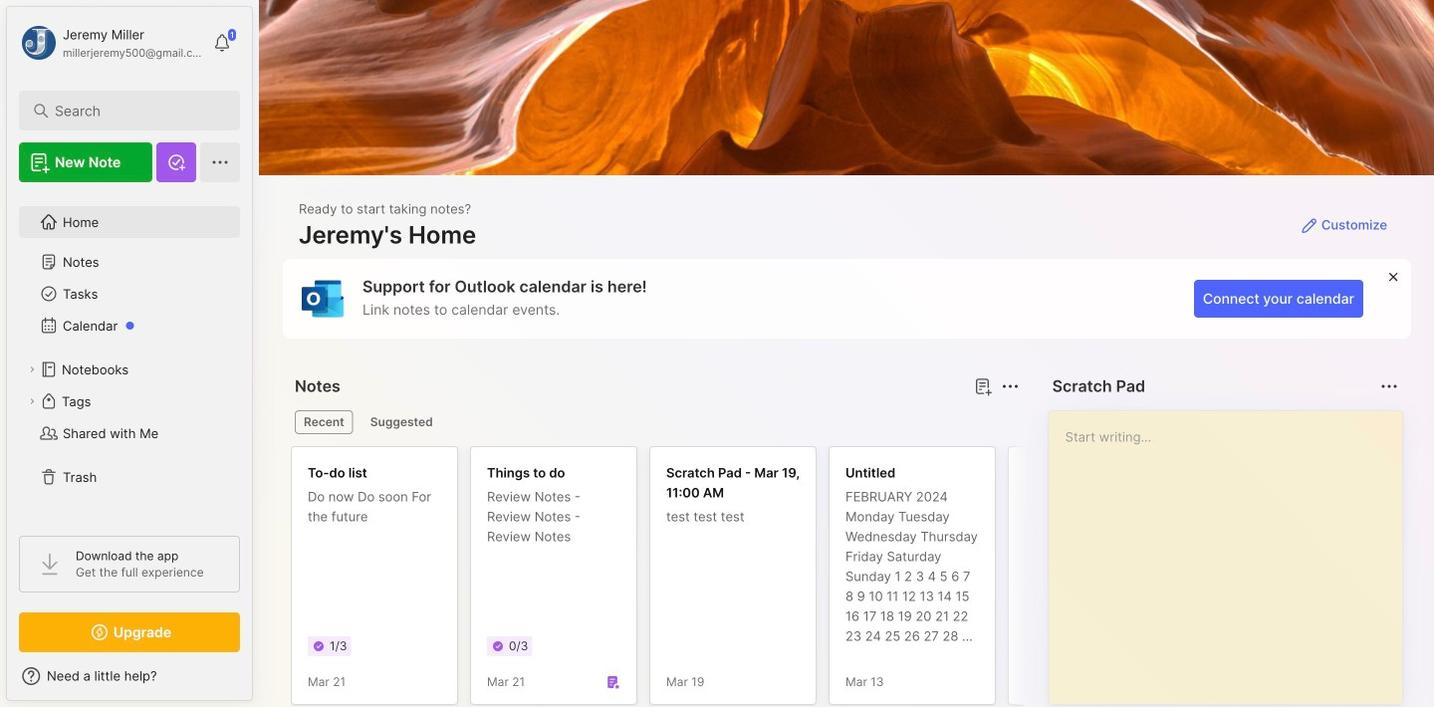 Task type: locate. For each thing, give the bounding box(es) containing it.
click to collapse image
[[252, 671, 267, 695]]

0 horizontal spatial tab
[[295, 411, 353, 434]]

row group
[[291, 446, 1435, 707]]

Search text field
[[55, 102, 214, 121]]

main element
[[0, 0, 259, 707]]

Start writing… text field
[[1066, 412, 1402, 689]]

2 tab from the left
[[361, 411, 442, 434]]

tab list
[[295, 411, 1017, 434]]

None search field
[[55, 99, 214, 123]]

tree
[[7, 194, 252, 518]]

tab
[[295, 411, 353, 434], [361, 411, 442, 434]]

1 horizontal spatial tab
[[361, 411, 442, 434]]

expand tags image
[[26, 396, 38, 408]]

Account field
[[19, 23, 203, 63]]



Task type: vqa. For each thing, say whether or not it's contained in the screenshot.
Expand Tags image
yes



Task type: describe. For each thing, give the bounding box(es) containing it.
1 tab from the left
[[295, 411, 353, 434]]

none search field inside main element
[[55, 99, 214, 123]]

WHAT'S NEW field
[[7, 661, 252, 693]]

tree inside main element
[[7, 194, 252, 518]]

expand notebooks image
[[26, 364, 38, 376]]



